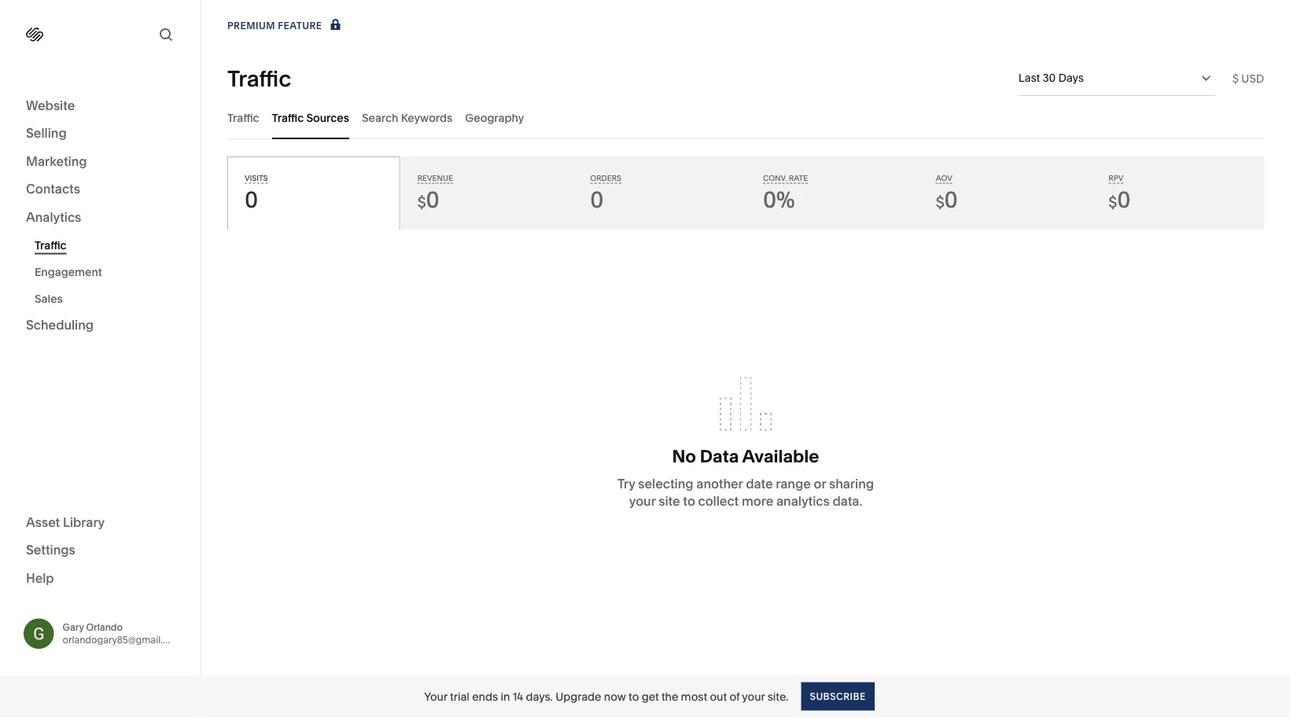 Task type: locate. For each thing, give the bounding box(es) containing it.
traffic inside button
[[272, 111, 304, 124]]

traffic
[[227, 65, 291, 92], [227, 111, 259, 124], [272, 111, 304, 124], [35, 238, 67, 252]]

or
[[814, 476, 826, 492]]

2 $ 0 from the left
[[936, 186, 958, 213]]

$ 0 down revenue
[[418, 186, 439, 213]]

3 0 from the left
[[590, 186, 604, 213]]

gary
[[63, 622, 84, 633]]

0
[[245, 186, 258, 213], [426, 186, 439, 213], [590, 186, 604, 213], [944, 186, 958, 213], [1117, 186, 1131, 213]]

data
[[700, 445, 739, 467]]

0 inside orders 0
[[590, 186, 604, 213]]

traffic up traffic button
[[227, 65, 291, 92]]

more
[[742, 494, 774, 509]]

$ 0
[[418, 186, 439, 213], [936, 186, 958, 213], [1109, 186, 1131, 213]]

marketing link
[[26, 153, 175, 171]]

to
[[683, 494, 695, 509], [629, 690, 639, 703]]

search keywords button
[[362, 96, 453, 139]]

3 $ 0 from the left
[[1109, 186, 1131, 213]]

data.
[[833, 494, 862, 509]]

2 horizontal spatial $ 0
[[1109, 186, 1131, 213]]

to left get
[[629, 690, 639, 703]]

help
[[26, 570, 54, 586]]

range
[[776, 476, 811, 492]]

$ down revenue
[[418, 193, 426, 212]]

0 vertical spatial to
[[683, 494, 695, 509]]

$ down aov
[[936, 193, 944, 212]]

conv.
[[763, 173, 787, 183]]

$ 0 for aov
[[936, 186, 958, 213]]

1 horizontal spatial to
[[683, 494, 695, 509]]

date
[[746, 476, 773, 492]]

settings
[[26, 542, 75, 558]]

4 0 from the left
[[944, 186, 958, 213]]

0%
[[763, 186, 795, 213]]

traffic button
[[227, 96, 259, 139]]

analytics
[[26, 209, 81, 225]]

0 down orders
[[590, 186, 604, 213]]

traffic sources button
[[272, 96, 349, 139]]

your
[[424, 690, 447, 703]]

traffic sources
[[272, 111, 349, 124]]

premium feature button
[[227, 17, 344, 35]]

1 vertical spatial to
[[629, 690, 639, 703]]

$ 0 down 'rpv'
[[1109, 186, 1131, 213]]

rate
[[789, 173, 808, 183]]

site
[[659, 494, 680, 509]]

$ 0 down aov
[[936, 186, 958, 213]]

asset library
[[26, 515, 105, 530]]

$
[[1233, 72, 1239, 85], [418, 193, 426, 212], [936, 193, 944, 212], [1109, 193, 1117, 212]]

of
[[730, 690, 740, 703]]

1 horizontal spatial $ 0
[[936, 186, 958, 213]]

orders 0
[[590, 173, 622, 213]]

0 down 'rpv'
[[1117, 186, 1131, 213]]

0 for revenue
[[426, 186, 439, 213]]

traffic left sources
[[272, 111, 304, 124]]

usd
[[1242, 72, 1264, 85]]

out
[[710, 690, 727, 703]]

sharing
[[829, 476, 874, 492]]

0 down revenue
[[426, 186, 439, 213]]

in
[[501, 690, 510, 703]]

$ 0 for rpv
[[1109, 186, 1131, 213]]

selling link
[[26, 125, 175, 143]]

0 horizontal spatial $ 0
[[418, 186, 439, 213]]

to right site
[[683, 494, 695, 509]]

aov
[[936, 173, 953, 183]]

rpv
[[1109, 173, 1124, 183]]

14
[[513, 690, 523, 703]]

$ usd
[[1233, 72, 1264, 85]]

0 down aov
[[944, 186, 958, 213]]

5 0 from the left
[[1117, 186, 1131, 213]]

1 horizontal spatial your
[[742, 690, 765, 703]]

visits 0
[[245, 173, 268, 213]]

your down try
[[629, 494, 656, 509]]

scheduling
[[26, 317, 94, 333]]

asset
[[26, 515, 60, 530]]

$ down 'rpv'
[[1109, 193, 1117, 212]]

sales link
[[35, 285, 183, 312]]

your
[[629, 494, 656, 509], [742, 690, 765, 703]]

traffic down 'analytics'
[[35, 238, 67, 252]]

1 $ 0 from the left
[[418, 186, 439, 213]]

$ for rpv
[[1109, 193, 1117, 212]]

0 horizontal spatial your
[[629, 494, 656, 509]]

library
[[63, 515, 105, 530]]

subscribe
[[810, 691, 866, 702]]

your right of
[[742, 690, 765, 703]]

tab list
[[227, 96, 1264, 139]]

now
[[604, 690, 626, 703]]

website
[[26, 98, 75, 113]]

1 0 from the left
[[245, 186, 258, 213]]

no data available
[[672, 445, 819, 467]]

2 0 from the left
[[426, 186, 439, 213]]

0 down the visits
[[245, 186, 258, 213]]

0 vertical spatial your
[[629, 494, 656, 509]]

tab list containing traffic
[[227, 96, 1264, 139]]

1 vertical spatial your
[[742, 690, 765, 703]]

try selecting another date range or sharing your site to collect more analytics data.
[[618, 476, 874, 509]]



Task type: describe. For each thing, give the bounding box(es) containing it.
feature
[[278, 20, 322, 31]]

visits
[[245, 173, 268, 183]]

last 30 days
[[1019, 71, 1084, 85]]

no
[[672, 445, 696, 467]]

asset library link
[[26, 514, 175, 532]]

traffic up the visits
[[227, 111, 259, 124]]

gary orlando orlandogary85@gmail.com
[[63, 622, 183, 646]]

revenue
[[418, 173, 453, 183]]

subscribe button
[[801, 683, 875, 711]]

scheduling link
[[26, 317, 175, 335]]

geography
[[465, 111, 524, 124]]

settings link
[[26, 542, 175, 560]]

sources
[[306, 111, 349, 124]]

orlando
[[86, 622, 123, 633]]

another
[[697, 476, 743, 492]]

0 for aov
[[944, 186, 958, 213]]

sales
[[35, 292, 63, 305]]

selecting
[[638, 476, 694, 492]]

selling
[[26, 125, 67, 141]]

your trial ends in 14 days. upgrade now to get the most out of your site.
[[424, 690, 789, 703]]

last
[[1019, 71, 1040, 85]]

upgrade
[[556, 690, 601, 703]]

keywords
[[401, 111, 453, 124]]

the
[[662, 690, 678, 703]]

site.
[[768, 690, 789, 703]]

premium feature
[[227, 20, 322, 31]]

0 for rpv
[[1117, 186, 1131, 213]]

$ for revenue
[[418, 193, 426, 212]]

trial
[[450, 690, 470, 703]]

geography button
[[465, 96, 524, 139]]

get
[[642, 690, 659, 703]]

orders
[[590, 173, 622, 183]]

last 30 days button
[[1019, 61, 1215, 95]]

$ for aov
[[936, 193, 944, 212]]

contacts link
[[26, 181, 175, 199]]

days.
[[526, 690, 553, 703]]

traffic link
[[35, 232, 183, 258]]

your inside try selecting another date range or sharing your site to collect more analytics data.
[[629, 494, 656, 509]]

engagement
[[35, 265, 102, 279]]

premium
[[227, 20, 275, 31]]

ends
[[472, 690, 498, 703]]

$ 0 for revenue
[[418, 186, 439, 213]]

try
[[618, 476, 635, 492]]

website link
[[26, 97, 175, 115]]

collect
[[698, 494, 739, 509]]

$ left usd
[[1233, 72, 1239, 85]]

days
[[1059, 71, 1084, 85]]

search
[[362, 111, 398, 124]]

30
[[1043, 71, 1056, 85]]

to inside try selecting another date range or sharing your site to collect more analytics data.
[[683, 494, 695, 509]]

engagement link
[[35, 258, 183, 285]]

help link
[[26, 570, 54, 587]]

most
[[681, 690, 707, 703]]

analytics link
[[26, 208, 175, 227]]

0 horizontal spatial to
[[629, 690, 639, 703]]

orlandogary85@gmail.com
[[63, 634, 183, 646]]

marketing
[[26, 153, 87, 169]]

0 inside visits 0
[[245, 186, 258, 213]]

available
[[742, 445, 819, 467]]

analytics
[[777, 494, 830, 509]]

search keywords
[[362, 111, 453, 124]]

contacts
[[26, 181, 80, 197]]

conv. rate 0%
[[763, 173, 808, 213]]



Task type: vqa. For each thing, say whether or not it's contained in the screenshot.


